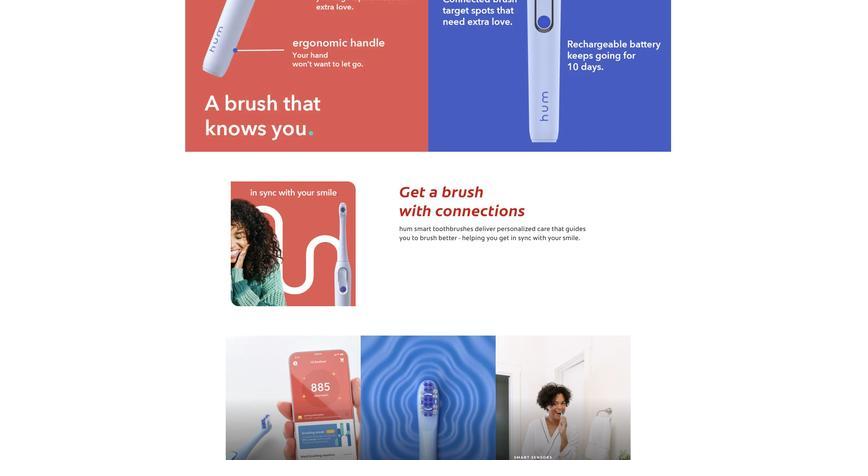 Task type: describe. For each thing, give the bounding box(es) containing it.
in sync with your smile image image
[[231, 181, 356, 306]]

with inside get a brush with connections
[[399, 199, 432, 220]]

your
[[548, 236, 561, 242]]

to
[[412, 236, 418, 242]]

smart
[[414, 227, 432, 233]]

2 you from the left
[[487, 236, 498, 242]]

a
[[429, 180, 438, 201]]

in
[[511, 236, 517, 242]]

sync
[[518, 236, 532, 242]]

helping
[[462, 236, 485, 242]]

connections
[[435, 199, 525, 220]]

hum
[[399, 227, 413, 233]]

-
[[459, 236, 461, 242]]

hum - toothbrush highlights image
[[428, 0, 671, 152]]

smart
[[514, 456, 530, 460]]

get a brush with connections
[[399, 180, 525, 220]]

guides
[[566, 227, 586, 233]]

toothbrushes
[[433, 227, 473, 233]]

that
[[552, 227, 564, 233]]

smart sensors
[[514, 456, 553, 460]]

brush inside hum smart toothbrushes deliver personalized care that guides you to brush better - helping you get in sync with your smile.
[[420, 236, 437, 242]]



Task type: vqa. For each thing, say whether or not it's contained in the screenshot.
To
yes



Task type: locate. For each thing, give the bounding box(es) containing it.
personalized
[[497, 227, 536, 233]]

get
[[399, 180, 426, 201]]

0 horizontal spatial with
[[399, 199, 432, 220]]

with up smart
[[399, 199, 432, 220]]

brush down smart
[[420, 236, 437, 242]]

0 vertical spatial brush
[[442, 180, 484, 201]]

1 you from the left
[[399, 236, 411, 242]]

deliver
[[475, 227, 495, 233]]

0 horizontal spatial brush
[[420, 236, 437, 242]]

with
[[399, 199, 432, 220], [533, 236, 546, 242]]

1 horizontal spatial brush
[[442, 180, 484, 201]]

brush
[[442, 180, 484, 201], [420, 236, 437, 242]]

brush inside get a brush with connections
[[442, 180, 484, 201]]

0 vertical spatial with
[[399, 199, 432, 220]]

1 vertical spatial with
[[533, 236, 546, 242]]

1 horizontal spatial you
[[487, 236, 498, 242]]

you down hum
[[399, 236, 411, 242]]

get
[[499, 236, 509, 242]]

with inside hum smart toothbrushes deliver personalized care that guides you to brush better - helping you get in sync with your smile.
[[533, 236, 546, 242]]

hum smart toothbrushes deliver personalized care that guides you to brush better - helping you get in sync with your smile.
[[399, 227, 586, 242]]

brush right a
[[442, 180, 484, 201]]

0 horizontal spatial you
[[399, 236, 411, 242]]

you
[[399, 236, 411, 242], [487, 236, 498, 242]]

better
[[439, 236, 457, 242]]

you down "deliver"
[[487, 236, 498, 242]]

smile.
[[563, 236, 580, 242]]

with down care
[[533, 236, 546, 242]]

1 vertical spatial brush
[[420, 236, 437, 242]]

care
[[537, 227, 550, 233]]

1 horizontal spatial with
[[533, 236, 546, 242]]

a brush that knows you - toothbrush highlights image
[[185, 0, 428, 152]]

sensors
[[531, 456, 553, 460]]



